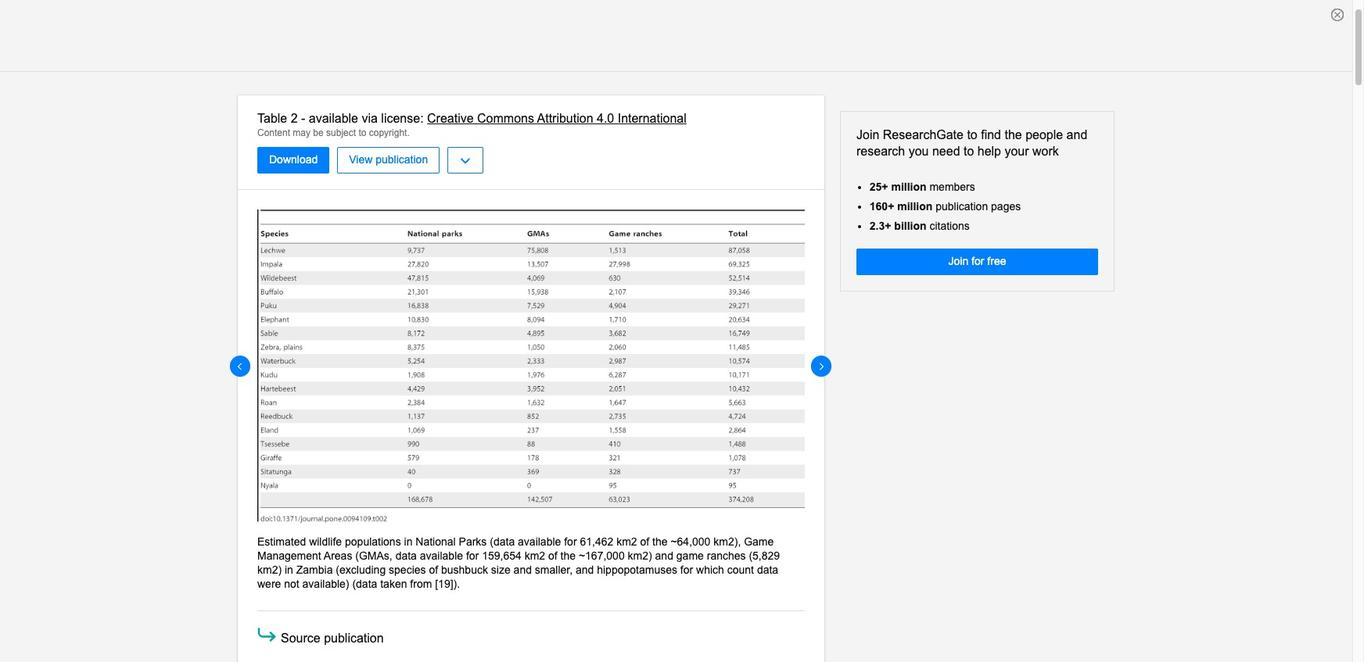 Task type: describe. For each thing, give the bounding box(es) containing it.
were
[[257, 578, 281, 591]]

1 horizontal spatial of
[[548, 550, 558, 562]]

1 vertical spatial km2
[[525, 550, 545, 562]]

~64,000
[[671, 536, 711, 548]]

for left 61,462
[[564, 536, 577, 548]]

join for free
[[949, 255, 1007, 268]]

publication for source publication
[[324, 632, 384, 646]]

view
[[349, 154, 373, 166]]

subject
[[326, 127, 356, 138]]

populations
[[345, 536, 401, 548]]

work
[[1033, 145, 1059, 158]]

license:
[[381, 112, 424, 125]]

content
[[257, 127, 290, 138]]

25+
[[870, 180, 888, 193]]

publication for view publication
[[376, 154, 428, 166]]

size m image
[[255, 624, 279, 647]]

ranches
[[707, 550, 746, 562]]

view publication
[[349, 154, 428, 166]]

you
[[909, 145, 929, 158]]

zambia
[[296, 564, 333, 577]]

(5,829
[[749, 550, 780, 562]]

160+
[[870, 200, 895, 213]]

size
[[491, 564, 511, 577]]

0 horizontal spatial of
[[429, 564, 438, 577]]

4.0
[[597, 112, 614, 125]]

~167,000
[[579, 550, 625, 562]]

-
[[301, 112, 305, 125]]

0 vertical spatial of
[[640, 536, 650, 548]]

species
[[389, 564, 426, 577]]

for down game
[[681, 564, 693, 577]]

management
[[257, 550, 321, 562]]

bushbuck
[[441, 564, 488, 577]]

pages
[[991, 200, 1021, 213]]

(gmas,
[[355, 550, 393, 562]]

international
[[618, 112, 687, 125]]

download link
[[257, 147, 330, 174]]

(excluding
[[336, 564, 386, 577]]

0 vertical spatial million
[[891, 180, 927, 193]]

copyright.
[[369, 127, 410, 138]]

need
[[933, 145, 960, 158]]

national
[[416, 536, 456, 548]]

table
[[257, 112, 287, 125]]

members
[[930, 180, 975, 193]]

to inside table 2 - available via license: creative commons attribution 4.0 international content may be subject to copyright.
[[359, 127, 366, 138]]

not
[[284, 578, 299, 591]]

via
[[362, 112, 378, 125]]

creative
[[427, 112, 474, 125]]

taken
[[380, 578, 407, 591]]

for inside join for free link
[[972, 255, 985, 268]]

attribution
[[537, 112, 593, 125]]

0 vertical spatial km2)
[[628, 550, 652, 562]]

1 vertical spatial data
[[757, 564, 779, 577]]

estimated wildlife populations in national parks (data available for 61,462 km2 of the ~64,000 km2), game management areas (gmas, data available for 159,654 km2 of the ~167,000 km2) and game ranches (5,829 km2) in zambia (excluding species of bushbuck size and smaller, and hippopotamuses for which count data were not available) (data taken from [19]). image
[[257, 210, 805, 523]]

hippopotamuses
[[597, 564, 678, 577]]

wildlife
[[309, 536, 342, 548]]

available)
[[302, 578, 349, 591]]

join for join for free
[[949, 255, 969, 268]]

which
[[696, 564, 724, 577]]

find
[[981, 128, 1001, 142]]

and right size at the bottom left of the page
[[514, 564, 532, 577]]

and left game
[[655, 550, 674, 562]]



Task type: vqa. For each thing, say whether or not it's contained in the screenshot.


Task type: locate. For each thing, give the bounding box(es) containing it.
view publication link
[[337, 147, 440, 174]]

0 vertical spatial data
[[396, 550, 417, 562]]

of up from
[[429, 564, 438, 577]]

2
[[291, 112, 298, 125]]

2 horizontal spatial the
[[1005, 128, 1022, 142]]

1 vertical spatial in
[[285, 564, 293, 577]]

for down parks at the bottom left of the page
[[466, 550, 479, 562]]

of up smaller,
[[548, 550, 558, 562]]

join researchgate to find the people and research you need to help your work
[[857, 128, 1088, 158]]

km2 up ~167,000
[[617, 536, 637, 548]]

0 horizontal spatial available
[[309, 112, 358, 125]]

creative commons attribution 4.0 international link
[[427, 112, 687, 125]]

data down (5,829
[[757, 564, 779, 577]]

1 horizontal spatial km2)
[[628, 550, 652, 562]]

areas
[[324, 550, 352, 562]]

available inside table 2 - available via license: creative commons attribution 4.0 international content may be subject to copyright.
[[309, 112, 358, 125]]

1 vertical spatial available
[[518, 536, 561, 548]]

(data up 159,654
[[490, 536, 515, 548]]

the up your
[[1005, 128, 1022, 142]]

159,654
[[482, 550, 522, 562]]

km2) up hippopotamuses
[[628, 550, 652, 562]]

citations
[[930, 220, 970, 232]]

game
[[677, 550, 704, 562]]

0 horizontal spatial in
[[285, 564, 293, 577]]

and right people
[[1067, 128, 1088, 142]]

publication
[[376, 154, 428, 166], [936, 200, 988, 213], [324, 632, 384, 646]]

25+ million members 160+ million publication pages 2.3+ billion citations
[[870, 180, 1021, 232]]

1 vertical spatial of
[[548, 550, 558, 562]]

km2),
[[714, 536, 741, 548]]

1 vertical spatial (data
[[352, 578, 377, 591]]

billion
[[895, 220, 927, 232]]

2 horizontal spatial of
[[640, 536, 650, 548]]

researchgate
[[883, 128, 964, 142]]

km2) up were
[[257, 564, 282, 577]]

publication right source
[[324, 632, 384, 646]]

publication down copyright.
[[376, 154, 428, 166]]

and
[[1067, 128, 1088, 142], [655, 550, 674, 562], [514, 564, 532, 577], [576, 564, 594, 577]]

may
[[293, 127, 311, 138]]

help
[[978, 145, 1001, 158]]

of
[[640, 536, 650, 548], [548, 550, 558, 562], [429, 564, 438, 577]]

main content containing table 2
[[0, 95, 1353, 663]]

0 horizontal spatial join
[[857, 128, 880, 142]]

the inside join researchgate to find the people and research you need to help your work
[[1005, 128, 1022, 142]]

0 horizontal spatial km2)
[[257, 564, 282, 577]]

to
[[359, 127, 366, 138], [967, 128, 978, 142], [964, 145, 974, 158]]

in down "management"
[[285, 564, 293, 577]]

km2 up smaller,
[[525, 550, 545, 562]]

estimated
[[257, 536, 306, 548]]

1 vertical spatial join
[[949, 255, 969, 268]]

2 horizontal spatial available
[[518, 536, 561, 548]]

1 vertical spatial km2)
[[257, 564, 282, 577]]

2 vertical spatial of
[[429, 564, 438, 577]]

1 vertical spatial the
[[653, 536, 668, 548]]

in left national
[[404, 536, 413, 548]]

to down via
[[359, 127, 366, 138]]

for
[[972, 255, 985, 268], [564, 536, 577, 548], [466, 550, 479, 562], [681, 564, 693, 577]]

data
[[396, 550, 417, 562], [757, 564, 779, 577]]

table 2 - available via license: creative commons attribution 4.0 international content may be subject to copyright.
[[257, 112, 687, 138]]

61,462
[[580, 536, 614, 548]]

of up hippopotamuses
[[640, 536, 650, 548]]

estimated wildlife populations in national parks (data available for 61,462 km2 of the ~64,000 km2), game management areas (gmas, data available for 159,654 km2 of the ~167,000 km2) and game ranches (5,829 km2) in zambia (excluding species of bushbuck size and smaller, and hippopotamuses for which count data were not available) (data taken from [19]).
[[257, 536, 780, 591]]

1 horizontal spatial the
[[653, 536, 668, 548]]

count
[[727, 564, 754, 577]]

join inside join researchgate to find the people and research you need to help your work
[[857, 128, 880, 142]]

source
[[281, 632, 321, 646]]

publication down the members
[[936, 200, 988, 213]]

0 vertical spatial km2
[[617, 536, 637, 548]]

1 horizontal spatial in
[[404, 536, 413, 548]]

million
[[891, 180, 927, 193], [898, 200, 933, 213]]

smaller,
[[535, 564, 573, 577]]

people
[[1026, 128, 1063, 142]]

1 horizontal spatial join
[[949, 255, 969, 268]]

to left find
[[967, 128, 978, 142]]

1 vertical spatial publication
[[936, 200, 988, 213]]

join
[[857, 128, 880, 142], [949, 255, 969, 268]]

1 horizontal spatial data
[[757, 564, 779, 577]]

data up species on the left bottom of page
[[396, 550, 417, 562]]

publication inside 25+ million members 160+ million publication pages 2.3+ billion citations
[[936, 200, 988, 213]]

million up billion at top right
[[898, 200, 933, 213]]

research
[[857, 145, 905, 158]]

0 vertical spatial available
[[309, 112, 358, 125]]

km2
[[617, 536, 637, 548], [525, 550, 545, 562]]

0 vertical spatial in
[[404, 536, 413, 548]]

your
[[1005, 145, 1029, 158]]

game
[[744, 536, 774, 548]]

0 horizontal spatial (data
[[352, 578, 377, 591]]

available down national
[[420, 550, 463, 562]]

(data down (excluding
[[352, 578, 377, 591]]

1 horizontal spatial km2
[[617, 536, 637, 548]]

the up smaller,
[[561, 550, 576, 562]]

0 horizontal spatial km2
[[525, 550, 545, 562]]

in
[[404, 536, 413, 548], [285, 564, 293, 577]]

0 vertical spatial the
[[1005, 128, 1022, 142]]

to left the 'help'
[[964, 145, 974, 158]]

1 horizontal spatial available
[[420, 550, 463, 562]]

km2)
[[628, 550, 652, 562], [257, 564, 282, 577]]

0 horizontal spatial the
[[561, 550, 576, 562]]

0 vertical spatial publication
[[376, 154, 428, 166]]

join for free link
[[857, 249, 1098, 275]]

available up smaller,
[[518, 536, 561, 548]]

main content
[[0, 95, 1353, 663]]

and down ~167,000
[[576, 564, 594, 577]]

1 horizontal spatial (data
[[490, 536, 515, 548]]

join down citations
[[949, 255, 969, 268]]

available
[[309, 112, 358, 125], [518, 536, 561, 548], [420, 550, 463, 562]]

2.3+
[[870, 220, 891, 232]]

join for join researchgate to find the people and research you need to help your work
[[857, 128, 880, 142]]

from
[[410, 578, 432, 591]]

for left free
[[972, 255, 985, 268]]

the left ~64,000
[[653, 536, 668, 548]]

available up subject
[[309, 112, 358, 125]]

2 vertical spatial the
[[561, 550, 576, 562]]

source publication
[[281, 632, 384, 646]]

(data
[[490, 536, 515, 548], [352, 578, 377, 591]]

join up 'research'
[[857, 128, 880, 142]]

be
[[313, 127, 324, 138]]

[19]).
[[435, 578, 460, 591]]

download
[[269, 154, 318, 166]]

1 vertical spatial million
[[898, 200, 933, 213]]

0 horizontal spatial data
[[396, 550, 417, 562]]

parks
[[459, 536, 487, 548]]

0 vertical spatial join
[[857, 128, 880, 142]]

and inside join researchgate to find the people and research you need to help your work
[[1067, 128, 1088, 142]]

0 vertical spatial (data
[[490, 536, 515, 548]]

million right 25+
[[891, 180, 927, 193]]

commons
[[477, 112, 534, 125]]

free
[[988, 255, 1007, 268]]

2 vertical spatial available
[[420, 550, 463, 562]]

the
[[1005, 128, 1022, 142], [653, 536, 668, 548], [561, 550, 576, 562]]

2 vertical spatial publication
[[324, 632, 384, 646]]



